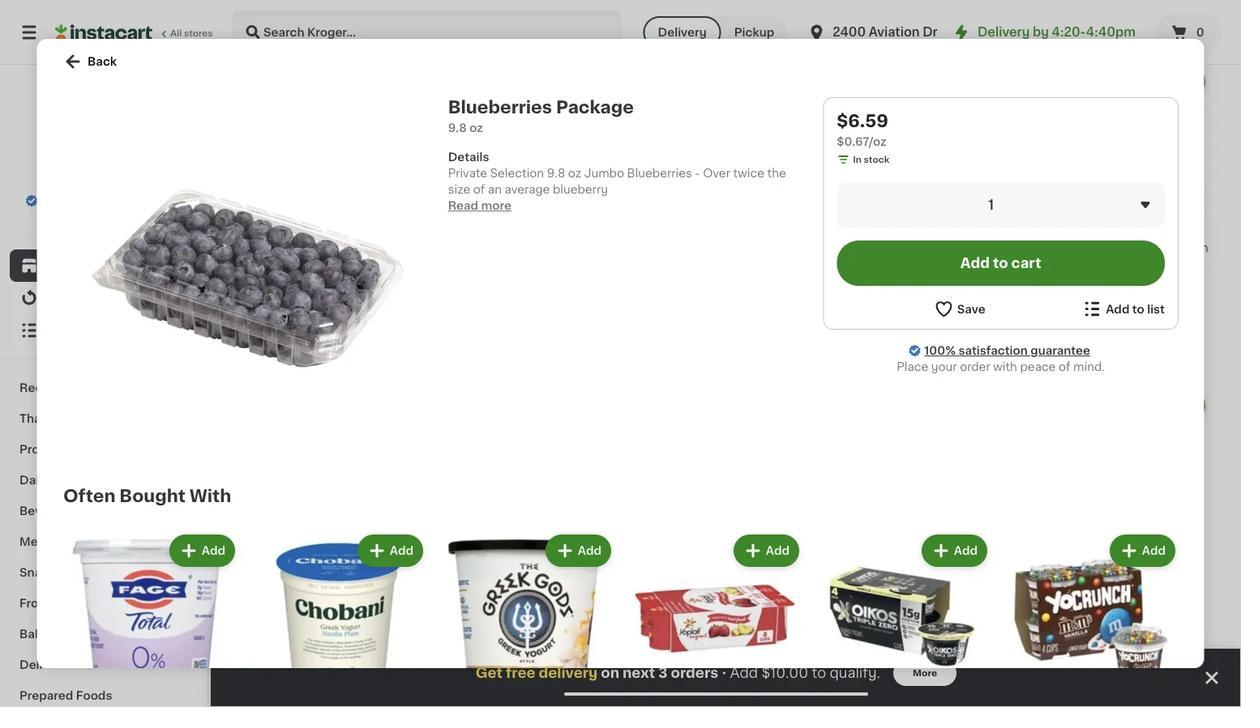 Task type: describe. For each thing, give the bounding box(es) containing it.
& for meat
[[52, 537, 62, 548]]

view for best sellers
[[1022, 339, 1050, 350]]

product group containing mission super soft soft taco flour tortillas
[[1059, 387, 1209, 644]]

add down with
[[201, 546, 225, 557]]

read
[[448, 200, 478, 212]]

more button
[[894, 661, 957, 687]]

guarantee inside 100% satisfaction guarantee button
[[125, 197, 172, 206]]

in down "kroger original sour cream 16 oz"
[[614, 615, 622, 624]]

6 inside thomas' original english muffins 6 ct
[[733, 599, 739, 608]]

next
[[623, 667, 655, 681]]

view all (30+) button
[[1016, 328, 1118, 361]]

$6.59 $0.67/oz
[[837, 112, 888, 148]]

english
[[832, 567, 873, 578]]

qualify.
[[830, 667, 881, 681]]

original for 3
[[785, 567, 829, 578]]

100% satisfaction guarantee button
[[25, 191, 182, 208]]

$ for 6
[[1062, 222, 1068, 231]]

2 soft from the left
[[1169, 567, 1193, 578]]

1 vertical spatial ct
[[1071, 614, 1081, 623]]

pom wonderful ready- to-eat pomegranate arils button
[[733, 62, 883, 286]]

99 up doritos
[[918, 546, 931, 555]]

place your order with peace of mind.
[[897, 362, 1105, 373]]

many in stock for 4
[[259, 275, 323, 284]]

in down flour at the right bottom of the page
[[1103, 630, 1111, 639]]

2400 aviation dr
[[833, 26, 938, 38]]

$ for 3
[[736, 546, 742, 555]]

oil,
[[345, 567, 364, 578]]

pure
[[367, 567, 393, 578]]

all stores
[[170, 29, 213, 38]]

it
[[71, 293, 79, 304]]

$ 1 99
[[573, 545, 600, 562]]

produce link
[[10, 435, 197, 465]]

over
[[703, 168, 730, 179]]

free
[[506, 667, 536, 681]]

order
[[960, 362, 990, 373]]

in inside kroger vegetable oil, pure 48 fl oz many in stock
[[287, 599, 296, 608]]

100% inside button
[[41, 197, 66, 206]]

many in stock up more
[[912, 646, 976, 655]]

chips,
[[982, 567, 1018, 578]]

item carousel region containing fresh fruit
[[243, 4, 1209, 315]]

cream
[[569, 583, 607, 595]]

many down the cream
[[586, 615, 611, 624]]

save
[[957, 304, 985, 315]]

2400 aviation dr button
[[807, 10, 938, 55]]

again
[[82, 293, 114, 304]]

6 add button from the left
[[1111, 537, 1174, 566]]

kroger for kroger garlic texas toast
[[406, 567, 445, 578]]

4
[[252, 221, 265, 238]]

5 add button from the left
[[923, 537, 986, 566]]

nacho
[[896, 583, 933, 595]]

in up more button
[[940, 646, 948, 655]]

•
[[722, 667, 727, 680]]

organic for organic lime 2 lb bag
[[243, 243, 289, 254]]

oz inside details private selection 9.8 oz jumbo blueberries - over twice the size of an average blueberry read more
[[568, 168, 581, 179]]

texas
[[484, 567, 516, 578]]

best
[[243, 336, 285, 353]]

(5.97k)
[[956, 617, 988, 626]]

add inside add kroger plus to save link
[[44, 213, 63, 222]]

tortillas
[[1120, 583, 1165, 595]]

9.8 inside details private selection 9.8 oz jumbo blueberries - over twice the size of an average blueberry read more
[[547, 168, 565, 179]]

private
[[448, 168, 487, 179]]

prepared foods
[[19, 691, 112, 702]]

eggs
[[66, 475, 95, 487]]

delivery for delivery by 4:20-4:40pm
[[978, 26, 1030, 38]]

mission super soft soft taco flour tortillas
[[1059, 567, 1193, 595]]

many in stock for 10
[[912, 291, 976, 300]]

cheese
[[936, 583, 980, 595]]

100% satisfaction guarantee link
[[924, 343, 1090, 359]]

in inside kroger garlic texas toast 14 oz many in stock
[[450, 599, 459, 608]]

1 horizontal spatial 100%
[[924, 345, 956, 357]]

$ 6 59
[[1062, 221, 1093, 238]]

0 button
[[1155, 13, 1222, 52]]

add up tortillas
[[1142, 546, 1166, 557]]

many down muffins
[[749, 615, 775, 624]]

thomas'
[[733, 567, 782, 578]]

9.8 inside blueberries package 9.8 oz
[[448, 122, 467, 134]]

meat & seafood link
[[10, 527, 197, 558]]

sponsored badge image for doritos tortilla chips, nacho cheese flavored, party size
[[896, 662, 945, 671]]

view all (30+)
[[1022, 339, 1100, 350]]

100% satisfaction guarantee inside button
[[41, 197, 172, 206]]

more
[[481, 200, 511, 212]]

add up tortilla
[[954, 546, 978, 557]]

guarantee inside 100% satisfaction guarantee link
[[1030, 345, 1090, 357]]

many in stock down (396)
[[1075, 630, 1139, 639]]

many down bag
[[259, 275, 285, 284]]

dairy
[[19, 475, 51, 487]]

super
[[1106, 567, 1139, 578]]

0 horizontal spatial 10
[[905, 221, 925, 238]]

delivery for delivery
[[658, 27, 707, 38]]

(40+)
[[1069, 15, 1100, 26]]

to inside the treatment tracker modal "dialog"
[[812, 667, 826, 681]]

oz inside product group
[[917, 630, 927, 639]]

doritos tortilla chips, nacho cheese flavored, party size
[[896, 567, 1035, 611]]

service type group
[[644, 16, 788, 49]]

product group containing pom wonderful ready- to-eat pomegranate arils
[[733, 62, 883, 300]]

& for snacks
[[65, 568, 74, 579]]

blueberries inside details private selection 9.8 oz jumbo blueberries - over twice the size of an average blueberry read more
[[627, 168, 692, 179]]

more
[[913, 669, 938, 678]]

kroger vegetable oil, pure 48 fl oz many in stock
[[243, 567, 393, 608]]

satisfaction inside 100% satisfaction guarantee link
[[958, 345, 1028, 357]]

16
[[569, 599, 579, 608]]

1 add button from the left
[[171, 537, 233, 566]]

$0.67/oz
[[837, 136, 886, 148]]

party
[[896, 599, 926, 611]]

the
[[767, 168, 786, 179]]

1 horizontal spatial 100% satisfaction guarantee
[[924, 345, 1090, 357]]

fresh
[[243, 12, 293, 29]]

sour
[[658, 567, 684, 578]]

0 horizontal spatial 1
[[579, 545, 586, 562]]

1 horizontal spatial 10
[[1059, 614, 1069, 623]]

stores
[[184, 29, 213, 38]]

item carousel region containing best sellers
[[243, 328, 1209, 682]]

-
[[695, 168, 700, 179]]

$ 10 99
[[899, 221, 939, 238]]

cart
[[1011, 257, 1041, 270]]

kroger original sour cream 16 oz
[[569, 567, 684, 608]]

sponsored badge image for thomas' original english muffins
[[733, 631, 782, 640]]

buy it again
[[45, 293, 114, 304]]

watermelon for 6
[[1140, 243, 1209, 254]]

twice
[[733, 168, 764, 179]]

$ 4 99
[[247, 221, 279, 238]]

many in stock for 1
[[586, 615, 650, 624]]

of inside details private selection 9.8 oz jumbo blueberries - over twice the size of an average blueberry read more
[[473, 184, 485, 195]]

red
[[1059, 243, 1082, 254]]

garlic
[[448, 567, 481, 578]]

stock down thomas' original english muffins 6 ct
[[787, 615, 813, 624]]

kroger logo image
[[68, 84, 139, 156]]

product group containing 6
[[1059, 62, 1209, 269]]

stock down "kroger original sour cream 16 oz"
[[624, 615, 650, 624]]

in down thomas' original english muffins 6 ct
[[777, 615, 785, 624]]

deli link
[[10, 650, 197, 681]]

$6.59 element
[[406, 219, 557, 240]]

orders
[[671, 667, 719, 681]]

product group containing 3
[[733, 387, 883, 644]]

treatment tracker modal dialog
[[211, 650, 1241, 708]]

average
[[504, 184, 550, 195]]

2 add button from the left
[[359, 537, 421, 566]]

stock inside kroger garlic texas toast 14 oz many in stock
[[461, 599, 487, 608]]

snacks
[[19, 568, 62, 579]]

satisfaction inside 100% satisfaction guarantee button
[[68, 197, 123, 206]]

many down 10 ct
[[1075, 630, 1101, 639]]

59
[[1081, 222, 1093, 231]]

stock inside kroger vegetable oil, pure 48 fl oz many in stock
[[298, 599, 323, 608]]

dairy & eggs
[[19, 475, 95, 487]]

details button
[[448, 149, 803, 165]]

all for fresh fruit
[[1053, 15, 1066, 26]]

kroger for kroger vegetable oil, pure
[[243, 567, 281, 578]]

view for fresh fruit
[[1022, 15, 1050, 26]]

seedless for 6
[[1085, 243, 1137, 254]]

tortilla
[[941, 567, 979, 578]]

on
[[601, 667, 620, 681]]

aviation
[[869, 26, 920, 38]]

snowfox seedless watermelon
[[896, 243, 1000, 270]]



Task type: locate. For each thing, give the bounding box(es) containing it.
organic lime 2 lb bag
[[243, 243, 319, 267]]

many down the 14.5 oz
[[912, 646, 938, 655]]

kroger down $ 2 49
[[406, 567, 445, 578]]

many in stock
[[259, 275, 323, 284], [912, 291, 976, 300], [749, 615, 813, 624], [586, 615, 650, 624], [1075, 630, 1139, 639], [912, 646, 976, 655]]

many down garlic
[[423, 599, 448, 608]]

stock down (396)
[[1113, 630, 1139, 639]]

0 vertical spatial &
[[54, 475, 63, 487]]

99 inside $ 10 99
[[926, 222, 939, 231]]

0 horizontal spatial 6
[[733, 599, 739, 608]]

item carousel region
[[243, 4, 1209, 315], [243, 328, 1209, 682], [40, 525, 1201, 708]]

1 vertical spatial 1
[[579, 545, 586, 562]]

9.8
[[448, 122, 467, 134], [547, 168, 565, 179]]

1 horizontal spatial of
[[1059, 362, 1070, 373]]

0 vertical spatial 6
[[1068, 221, 1080, 238]]

candy
[[77, 568, 116, 579]]

kroger left plus
[[65, 213, 96, 222]]

$ inside $ 2 49
[[410, 546, 416, 555]]

deli
[[19, 660, 43, 671]]

all inside popup button
[[1053, 15, 1066, 26]]

2 original from the left
[[611, 567, 655, 578]]

1 inside field
[[988, 198, 994, 212]]

0 horizontal spatial soft
[[1142, 567, 1166, 578]]

99 up snowfox
[[926, 222, 939, 231]]

blueberries inside blueberries package 9.8 oz
[[448, 99, 552, 116]]

to inside button
[[1132, 304, 1144, 315]]

add up pure
[[389, 546, 413, 557]]

to-
[[733, 259, 749, 270]]

stock down lime
[[298, 275, 323, 284]]

99 inside $ 3 99
[[755, 546, 767, 555]]

many in stock down thomas' original english muffins 6 ct
[[749, 615, 813, 624]]

watermelon inside snowfox seedless watermelon
[[896, 259, 965, 270]]

soft right super
[[1169, 567, 1193, 578]]

0 vertical spatial 9.8
[[448, 122, 467, 134]]

eat
[[749, 259, 768, 270]]

get free delivery on next 3 orders • add $10.00 to qualify.
[[476, 667, 881, 681]]

blueberries package image
[[76, 110, 413, 448]]

100% satisfaction guarantee
[[41, 197, 172, 206], [924, 345, 1090, 357]]

99 for 10
[[926, 222, 939, 231]]

of left an on the top left
[[473, 184, 485, 195]]

organic up $ 4 99
[[245, 203, 282, 212]]

blueberry
[[553, 184, 608, 195]]

delivery by 4:20-4:40pm link
[[952, 23, 1136, 42]]

beverages
[[19, 506, 82, 517]]

1 vertical spatial blueberries
[[627, 168, 692, 179]]

$6.59
[[837, 112, 888, 129]]

sponsored badge image down muffins
[[733, 631, 782, 640]]

add right •
[[730, 667, 758, 681]]

size
[[448, 184, 470, 195]]

often bought with
[[63, 488, 231, 505]]

frozen link
[[10, 589, 197, 620]]

99 right "4"
[[266, 222, 279, 231]]

bakery
[[19, 629, 61, 641]]

48
[[243, 583, 256, 592]]

pom wonderful ready- to-eat pomegranate arils
[[733, 243, 875, 270]]

1 vertical spatial 100% satisfaction guarantee
[[924, 345, 1090, 357]]

arils
[[850, 259, 875, 270]]

3 add button from the left
[[547, 537, 609, 566]]

0 horizontal spatial 100%
[[41, 197, 66, 206]]

many in stock down "organic lime 2 lb bag"
[[259, 275, 323, 284]]

mission
[[1059, 567, 1103, 578]]

1 up the cream
[[579, 545, 586, 562]]

ct inside thomas' original english muffins 6 ct
[[741, 599, 750, 608]]

add up save
[[960, 257, 990, 270]]

fruit
[[297, 12, 340, 29]]

view inside popup button
[[1022, 339, 1050, 350]]

delivery left by
[[978, 26, 1030, 38]]

1 vertical spatial all
[[1053, 339, 1066, 350]]

add button down with
[[171, 537, 233, 566]]

0 vertical spatial all
[[1053, 15, 1066, 26]]

$3.99 element
[[733, 219, 883, 240]]

lists
[[45, 325, 73, 337]]

$ inside $ 10 99
[[899, 222, 905, 231]]

sponsored badge image
[[733, 631, 782, 640], [896, 662, 945, 671]]

(396)
[[1119, 601, 1143, 610]]

details private selection 9.8 oz jumbo blueberries - over twice the size of an average blueberry read more
[[448, 152, 786, 212]]

49
[[428, 546, 441, 555]]

0 vertical spatial of
[[473, 184, 485, 195]]

add button up super
[[1111, 537, 1174, 566]]

1 horizontal spatial watermelon
[[1140, 243, 1209, 254]]

1 vertical spatial guarantee
[[1030, 345, 1090, 357]]

1 vertical spatial 10
[[1059, 614, 1069, 623]]

3 up thomas'
[[742, 545, 753, 562]]

1 vertical spatial 9.8
[[547, 168, 565, 179]]

selection
[[490, 168, 544, 179]]

2 vertical spatial &
[[65, 568, 74, 579]]

0 vertical spatial satisfaction
[[68, 197, 123, 206]]

99 inside $ 1 99
[[588, 546, 600, 555]]

1 vertical spatial of
[[1059, 362, 1070, 373]]

watermelon up list on the top of the page
[[1140, 243, 1209, 254]]

add button
[[171, 537, 233, 566], [359, 537, 421, 566], [547, 537, 609, 566], [735, 537, 797, 566], [923, 537, 986, 566], [1111, 537, 1174, 566]]

snacks & candy link
[[10, 558, 197, 589]]

0 vertical spatial 3
[[742, 545, 753, 562]]

0 horizontal spatial satisfaction
[[68, 197, 123, 206]]

kroger up the cream
[[569, 567, 608, 578]]

1 horizontal spatial sponsored badge image
[[896, 662, 945, 671]]

original inside "kroger original sour cream 16 oz"
[[611, 567, 655, 578]]

many inside kroger garlic texas toast 14 oz many in stock
[[423, 599, 448, 608]]

add to list button
[[1082, 299, 1165, 319]]

many inside kroger vegetable oil, pure 48 fl oz many in stock
[[259, 599, 285, 608]]

add up the cream
[[578, 546, 601, 557]]

0 vertical spatial 100%
[[41, 197, 66, 206]]

1 field
[[837, 182, 1165, 228]]

add left list on the top of the page
[[1106, 304, 1129, 315]]

of
[[473, 184, 485, 195], [1059, 362, 1070, 373]]

satisfaction up place your order with peace of mind.
[[958, 345, 1028, 357]]

99 for 4
[[266, 222, 279, 231]]

view up peace
[[1022, 339, 1050, 350]]

100% up your
[[924, 345, 956, 357]]

0 horizontal spatial watermelon
[[896, 259, 965, 270]]

0 vertical spatial 100% satisfaction guarantee
[[41, 197, 172, 206]]

oz inside "kroger original sour cream 16 oz"
[[582, 599, 592, 608]]

oz right the 16
[[582, 599, 592, 608]]

bought
[[119, 488, 185, 505]]

oz right fl
[[266, 583, 277, 592]]

instacart logo image
[[55, 23, 152, 42]]

soft up tortillas
[[1142, 567, 1166, 578]]

1 original from the left
[[785, 567, 829, 578]]

& for dairy
[[54, 475, 63, 487]]

organic inside "organic lime 2 lb bag"
[[243, 243, 289, 254]]

add inside add to cart button
[[960, 257, 990, 270]]

original for 1
[[611, 567, 655, 578]]

★★★★★
[[1059, 599, 1116, 610], [1059, 599, 1116, 610], [896, 615, 953, 626], [896, 615, 953, 626]]

0 vertical spatial 1
[[988, 198, 994, 212]]

0 vertical spatial organic
[[245, 203, 282, 212]]

flour
[[1089, 583, 1117, 595]]

red seedless watermelon
[[1059, 243, 1209, 254]]

delivery button
[[644, 16, 721, 49]]

& left eggs
[[54, 475, 63, 487]]

1 horizontal spatial delivery
[[978, 26, 1030, 38]]

1 soft from the left
[[1142, 567, 1166, 578]]

99 up the cream
[[588, 546, 600, 555]]

$ for 10
[[899, 222, 905, 231]]

to left list on the top of the page
[[1132, 304, 1144, 315]]

100% satisfaction guarantee up with
[[924, 345, 1090, 357]]

recipes
[[19, 383, 67, 394]]

in down garlic
[[450, 599, 459, 608]]

many down fl
[[259, 599, 285, 608]]

1 vertical spatial 100%
[[924, 345, 956, 357]]

with
[[189, 488, 231, 505]]

1 horizontal spatial satisfaction
[[958, 345, 1028, 357]]

in
[[287, 275, 296, 284], [940, 291, 948, 300], [287, 599, 296, 608], [450, 599, 459, 608], [777, 615, 785, 624], [614, 615, 622, 624], [1103, 630, 1111, 639], [940, 646, 948, 655]]

guarantee
[[125, 197, 172, 206], [1030, 345, 1090, 357]]

add inside the treatment tracker modal "dialog"
[[730, 667, 758, 681]]

39
[[266, 546, 278, 555]]

kroger inside "kroger original sour cream 16 oz"
[[569, 567, 608, 578]]

1 vertical spatial &
[[52, 537, 62, 548]]

0 vertical spatial watermelon
[[1140, 243, 1209, 254]]

to right plus
[[120, 213, 130, 222]]

1 horizontal spatial original
[[785, 567, 829, 578]]

foods
[[76, 691, 112, 702]]

stock down garlic
[[461, 599, 487, 608]]

many in stock for 3
[[749, 615, 813, 624]]

add down 100% satisfaction guarantee button
[[44, 213, 63, 222]]

oz up the details
[[469, 122, 483, 134]]

add kroger plus to save link
[[44, 211, 163, 224]]

3 right the next
[[659, 667, 668, 681]]

& left candy
[[65, 568, 74, 579]]

ct down taco
[[1071, 614, 1081, 623]]

read more button
[[448, 198, 511, 214]]

kroger inside kroger garlic texas toast 14 oz many in stock
[[406, 567, 445, 578]]

$ up lb
[[247, 222, 252, 231]]

1 all from the top
[[1053, 15, 1066, 26]]

organic up bag
[[243, 243, 289, 254]]

taco
[[1059, 583, 1086, 595]]

many
[[259, 275, 285, 284], [912, 291, 938, 300], [259, 599, 285, 608], [423, 599, 448, 608], [749, 615, 775, 624], [586, 615, 611, 624], [1075, 630, 1101, 639], [912, 646, 938, 655]]

delivery inside button
[[658, 27, 707, 38]]

kroger inside kroger vegetable oil, pure 48 fl oz many in stock
[[243, 567, 281, 578]]

1 horizontal spatial 6
[[1068, 221, 1080, 238]]

add to cart button
[[837, 241, 1165, 286]]

1 vertical spatial satisfaction
[[958, 345, 1028, 357]]

original left the english
[[785, 567, 829, 578]]

4:40pm
[[1086, 26, 1136, 38]]

dairy & eggs link
[[10, 465, 197, 496]]

$10.00
[[762, 667, 809, 681]]

vegetable
[[284, 567, 342, 578]]

$ up thomas'
[[736, 546, 742, 555]]

stock right in
[[864, 155, 889, 164]]

get
[[476, 667, 503, 681]]

4 add button from the left
[[735, 537, 797, 566]]

stock up save
[[950, 291, 976, 300]]

$ inside $ 6 59
[[1062, 222, 1068, 231]]

$ for 4
[[247, 222, 252, 231]]

product group containing doritos tortilla chips, nacho cheese flavored, party size
[[896, 387, 1046, 675]]

$ left 49
[[410, 546, 416, 555]]

1 horizontal spatial soft
[[1169, 567, 1193, 578]]

sponsored badge image down the 14.5 oz
[[896, 662, 945, 671]]

$ inside $ 4 99
[[247, 222, 252, 231]]

99
[[266, 222, 279, 231], [926, 222, 939, 231], [755, 546, 767, 555], [918, 546, 931, 555], [588, 546, 600, 555]]

kroger for kroger original sour cream
[[569, 567, 608, 578]]

2 view from the top
[[1022, 339, 1050, 350]]

1 vertical spatial 2
[[416, 545, 427, 562]]

None search field
[[232, 10, 622, 55]]

2 left lb
[[243, 258, 249, 267]]

product group
[[406, 62, 557, 269], [733, 62, 883, 300], [896, 62, 1046, 305], [1059, 62, 1209, 269], [733, 387, 883, 644], [896, 387, 1046, 675], [1059, 387, 1209, 644], [63, 532, 238, 708], [251, 532, 426, 708], [439, 532, 614, 708], [627, 532, 802, 708], [815, 532, 990, 708], [1003, 532, 1179, 708]]

2 inside "organic lime 2 lb bag"
[[243, 258, 249, 267]]

blueberries up the details
[[448, 99, 552, 116]]

0 vertical spatial guarantee
[[125, 197, 172, 206]]

view up by
[[1022, 15, 1050, 26]]

add inside add to list button
[[1106, 304, 1129, 315]]

view inside popup button
[[1022, 15, 1050, 26]]

plus
[[98, 213, 118, 222]]

$ for 1
[[573, 546, 579, 555]]

0 horizontal spatial ct
[[741, 599, 750, 608]]

to inside button
[[993, 257, 1008, 270]]

0 horizontal spatial 100% satisfaction guarantee
[[41, 197, 172, 206]]

1 horizontal spatial 2
[[416, 545, 427, 562]]

in down snowfox seedless watermelon
[[940, 291, 948, 300]]

view all (40+)
[[1022, 15, 1100, 26]]

1 horizontal spatial blueberries
[[627, 168, 692, 179]]

0 horizontal spatial 9.8
[[448, 122, 467, 134]]

0 horizontal spatial blueberries
[[448, 99, 552, 116]]

prepared foods link
[[10, 681, 197, 708]]

watermelon for 10
[[896, 259, 965, 270]]

3
[[742, 545, 753, 562], [659, 667, 668, 681]]

$ 2 49
[[410, 545, 441, 562]]

0 horizontal spatial 2
[[243, 258, 249, 267]]

oz inside kroger garlic texas toast 14 oz many in stock
[[419, 583, 429, 592]]

0 horizontal spatial seedless
[[948, 243, 1000, 254]]

doritos
[[896, 567, 938, 578]]

3 inside the treatment tracker modal "dialog"
[[659, 667, 668, 681]]

1 seedless from the left
[[948, 243, 1000, 254]]

0 horizontal spatial guarantee
[[125, 197, 172, 206]]

$ 3 99
[[736, 545, 767, 562]]

wonderful
[[764, 243, 823, 254]]

pickup
[[734, 27, 775, 38]]

1 horizontal spatial ct
[[1071, 614, 1081, 623]]

2 seedless from the left
[[1085, 243, 1137, 254]]

0 horizontal spatial original
[[611, 567, 655, 578]]

of down view all (30+) popup button
[[1059, 362, 1070, 373]]

all left '(30+)'
[[1053, 339, 1066, 350]]

99 inside $ 4 99
[[266, 222, 279, 231]]

1 vertical spatial 6
[[733, 599, 739, 608]]

oz up the blueberry on the top left of page
[[568, 168, 581, 179]]

0 horizontal spatial sponsored badge image
[[733, 631, 782, 640]]

peace
[[1020, 362, 1056, 373]]

add up thomas'
[[766, 546, 789, 557]]

0 horizontal spatial delivery
[[658, 27, 707, 38]]

99 for 1
[[588, 546, 600, 555]]

many in stock down "kroger original sour cream 16 oz"
[[586, 615, 650, 624]]

seedless inside snowfox seedless watermelon
[[948, 243, 1000, 254]]

add kroger plus to save
[[44, 213, 153, 222]]

99 for 3
[[755, 546, 767, 555]]

guarantee up peace
[[1030, 345, 1090, 357]]

oz inside blueberries package 9.8 oz
[[469, 122, 483, 134]]

item carousel region containing add
[[40, 525, 1201, 708]]

add to list
[[1106, 304, 1165, 315]]

original inside thomas' original english muffins 6 ct
[[785, 567, 829, 578]]

by
[[1033, 26, 1049, 38]]

oz inside kroger vegetable oil, pure 48 fl oz many in stock
[[266, 583, 277, 592]]

6
[[1068, 221, 1080, 238], [733, 599, 739, 608]]

back button
[[63, 52, 116, 71]]

0 vertical spatial view
[[1022, 15, 1050, 26]]

1 vertical spatial 3
[[659, 667, 668, 681]]

thanksgiving essentials link
[[10, 404, 197, 435]]

0 vertical spatial ct
[[741, 599, 750, 608]]

&
[[54, 475, 63, 487], [52, 537, 62, 548], [65, 568, 74, 579]]

2 all from the top
[[1053, 339, 1066, 350]]

seafood
[[64, 537, 114, 548]]

0 vertical spatial sponsored badge image
[[733, 631, 782, 640]]

1 horizontal spatial guarantee
[[1030, 345, 1090, 357]]

add button up pure
[[359, 537, 421, 566]]

blueberries down the details button
[[627, 168, 692, 179]]

organic for organic
[[245, 203, 282, 212]]

0 vertical spatial 2
[[243, 258, 249, 267]]

$ left 59
[[1062, 222, 1068, 231]]

satisfaction up add kroger plus to save
[[68, 197, 123, 206]]

thomas' original english muffins 6 ct
[[733, 567, 873, 608]]

fl
[[258, 583, 264, 592]]

kroger up fl
[[243, 567, 281, 578]]

0 vertical spatial 10
[[905, 221, 925, 238]]

many in stock up save
[[912, 291, 976, 300]]

1 up add to cart button
[[988, 198, 994, 212]]

original left sour
[[611, 567, 655, 578]]

to left cart
[[993, 257, 1008, 270]]

1 horizontal spatial seedless
[[1085, 243, 1137, 254]]

$ inside $ 1 99
[[573, 546, 579, 555]]

mind.
[[1073, 362, 1105, 373]]

1 horizontal spatial 1
[[988, 198, 994, 212]]

oz right 14.5 in the bottom right of the page
[[917, 630, 927, 639]]

add
[[44, 213, 63, 222], [960, 257, 990, 270], [1106, 304, 1129, 315], [201, 546, 225, 557], [389, 546, 413, 557], [578, 546, 601, 557], [766, 546, 789, 557], [954, 546, 978, 557], [1142, 546, 1166, 557], [730, 667, 758, 681]]

seedless for 10
[[948, 243, 1000, 254]]

in down "organic lime 2 lb bag"
[[287, 275, 296, 284]]

1 vertical spatial sponsored badge image
[[896, 662, 945, 671]]

product group containing 10
[[896, 62, 1046, 305]]

all up delivery by 4:20-4:40pm
[[1053, 15, 1066, 26]]

add button up tortilla
[[923, 537, 986, 566]]

all for best sellers
[[1053, 339, 1066, 350]]

0 horizontal spatial 3
[[659, 667, 668, 681]]

seedless down 59
[[1085, 243, 1137, 254]]

$ up the cream
[[573, 546, 579, 555]]

0 horizontal spatial of
[[473, 184, 485, 195]]

$ inside $ 3 99
[[736, 546, 742, 555]]

many down snowfox seedless watermelon
[[912, 291, 938, 300]]

add to cart
[[960, 257, 1041, 270]]

buy
[[45, 293, 68, 304]]

stock down (5.97k)
[[950, 646, 976, 655]]

1 horizontal spatial 3
[[742, 545, 753, 562]]

1 vertical spatial view
[[1022, 339, 1050, 350]]

1 horizontal spatial 9.8
[[547, 168, 565, 179]]

oz right 14
[[419, 583, 429, 592]]

$ for 2
[[410, 546, 416, 555]]

2 left 49
[[416, 545, 427, 562]]

1 vertical spatial watermelon
[[896, 259, 965, 270]]

100% satisfaction guarantee up plus
[[41, 197, 172, 206]]

add button up thomas'
[[735, 537, 797, 566]]

0 vertical spatial blueberries
[[448, 99, 552, 116]]

14.5
[[896, 630, 914, 639]]

seedless up add to cart
[[948, 243, 1000, 254]]

watermelon down snowfox
[[896, 259, 965, 270]]

1 view from the top
[[1022, 15, 1050, 26]]

1 vertical spatial organic
[[243, 243, 289, 254]]

$ up snowfox
[[899, 222, 905, 231]]

all inside popup button
[[1053, 339, 1066, 350]]

original
[[785, 567, 829, 578], [611, 567, 655, 578]]



Task type: vqa. For each thing, say whether or not it's contained in the screenshot.
Pressed logo
no



